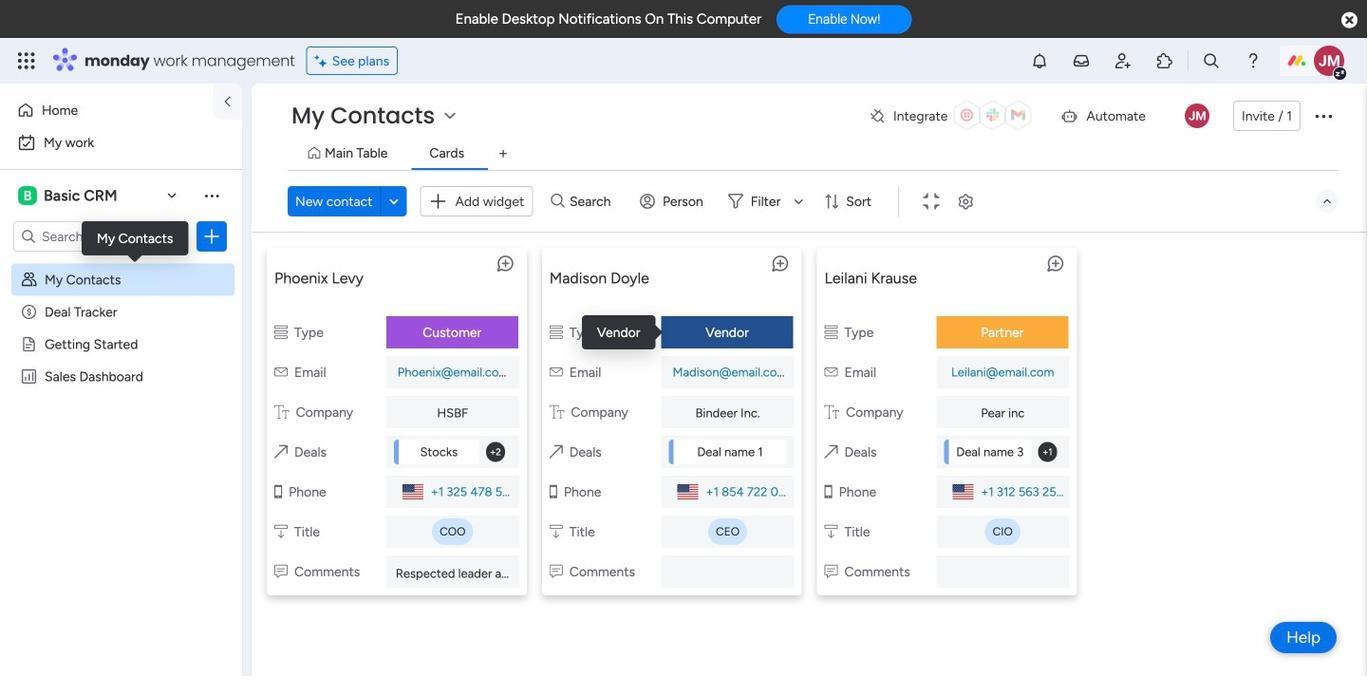 Task type: locate. For each thing, give the bounding box(es) containing it.
1 vertical spatial options image
[[202, 227, 221, 246]]

0 horizontal spatial v2 mobile phone image
[[275, 484, 282, 500]]

dapulse close image
[[1342, 11, 1358, 30]]

1 vertical spatial option
[[11, 127, 231, 158]]

1 horizontal spatial v2 email column image
[[825, 364, 838, 380]]

3 v2 board relation small image from the left
[[825, 444, 838, 460]]

update feed image
[[1072, 51, 1091, 70]]

list box
[[0, 260, 242, 649]]

see plans image
[[315, 50, 332, 71]]

select product image
[[17, 51, 36, 70]]

1 v2 mobile phone image from the left
[[275, 484, 282, 500]]

1 horizontal spatial v2 status outline image
[[825, 324, 838, 341]]

2 horizontal spatial v2 board relation small image
[[825, 444, 838, 460]]

search everything image
[[1203, 51, 1222, 70]]

v2 small long text column image for 2nd small dropdown column outline image from left
[[825, 564, 838, 580]]

2 v2 status outline image from the left
[[825, 324, 838, 341]]

0 horizontal spatial v2 status outline image
[[550, 324, 563, 341]]

1 horizontal spatial v2 mobile phone image
[[550, 484, 558, 500]]

v2 status outline image for 2nd small dropdown column outline image from left
[[825, 324, 838, 341]]

v2 small long text column image
[[275, 564, 288, 580], [825, 564, 838, 580]]

dapulse text column image for small dropdown column outline icon's v2 status outline image
[[550, 404, 565, 420]]

2 v2 mobile phone image from the left
[[550, 484, 558, 500]]

2 dapulse text column image from the left
[[825, 404, 840, 420]]

v2 board relation small image for v2 mobile phone icon corresponding to 2nd small dropdown column outline image from the right
[[275, 444, 288, 460]]

v2 board relation small image
[[275, 444, 288, 460], [550, 444, 563, 460], [825, 444, 838, 460]]

1 v2 status outline image from the left
[[550, 324, 563, 341]]

monday marketplace image
[[1156, 51, 1175, 70]]

option
[[11, 95, 202, 125], [11, 127, 231, 158], [0, 263, 242, 266]]

2 horizontal spatial v2 mobile phone image
[[825, 484, 833, 500]]

v2 status outline image
[[550, 324, 563, 341], [825, 324, 838, 341]]

0 horizontal spatial options image
[[202, 227, 221, 246]]

small dropdown column outline image
[[550, 524, 563, 540]]

1 v2 email column image from the left
[[550, 364, 563, 380]]

v2 status outline image
[[275, 324, 288, 341]]

3 v2 mobile phone image from the left
[[825, 484, 833, 500]]

options image
[[1313, 104, 1336, 127], [202, 227, 221, 246]]

0 horizontal spatial v2 board relation small image
[[275, 444, 288, 460]]

row group
[[259, 240, 1360, 611]]

options image down workspace options image
[[202, 227, 221, 246]]

v2 email column image for 2nd small dropdown column outline image from left's v2 status outline image
[[825, 364, 838, 380]]

1 horizontal spatial options image
[[1313, 104, 1336, 127]]

options image down jeremy miller icon
[[1313, 104, 1336, 127]]

v2 status outline image for small dropdown column outline icon
[[550, 324, 563, 341]]

1 horizontal spatial v2 board relation small image
[[550, 444, 563, 460]]

2 v2 email column image from the left
[[825, 364, 838, 380]]

v2 small long text column image for 2nd small dropdown column outline image from the right
[[275, 564, 288, 580]]

1 v2 board relation small image from the left
[[275, 444, 288, 460]]

v2 mobile phone image
[[275, 484, 282, 500], [550, 484, 558, 500], [825, 484, 833, 500]]

Search field
[[565, 188, 622, 215]]

1 dapulse text column image from the left
[[550, 404, 565, 420]]

jeremy miller image
[[1315, 46, 1345, 76]]

small dropdown column outline image
[[275, 524, 288, 540], [825, 524, 838, 540]]

tab list
[[288, 139, 1339, 170]]

2 v2 board relation small image from the left
[[550, 444, 563, 460]]

0 horizontal spatial v2 email column image
[[550, 364, 563, 380]]

v2 mobile phone image for 2nd small dropdown column outline image from the right
[[275, 484, 282, 500]]

0 horizontal spatial small dropdown column outline image
[[275, 524, 288, 540]]

tab
[[488, 139, 519, 169]]

Search in workspace field
[[40, 226, 159, 247]]

1 horizontal spatial small dropdown column outline image
[[825, 524, 838, 540]]

0 horizontal spatial dapulse text column image
[[550, 404, 565, 420]]

1 horizontal spatial v2 small long text column image
[[825, 564, 838, 580]]

v2 email column image for small dropdown column outline icon's v2 status outline image
[[550, 364, 563, 380]]

help image
[[1244, 51, 1263, 70]]

1 horizontal spatial dapulse text column image
[[825, 404, 840, 420]]

0 horizontal spatial v2 small long text column image
[[275, 564, 288, 580]]

public board image
[[20, 335, 38, 353]]

2 v2 small long text column image from the left
[[825, 564, 838, 580]]

1 v2 small long text column image from the left
[[275, 564, 288, 580]]

v2 email column image
[[550, 364, 563, 380], [825, 364, 838, 380]]

dapulse text column image
[[550, 404, 565, 420], [825, 404, 840, 420]]



Task type: describe. For each thing, give the bounding box(es) containing it.
invite members image
[[1114, 51, 1133, 70]]

v2 mobile phone image for small dropdown column outline icon
[[550, 484, 558, 500]]

v2 mobile phone image for 2nd small dropdown column outline image from left
[[825, 484, 833, 500]]

2 small dropdown column outline image from the left
[[825, 524, 838, 540]]

2 vertical spatial option
[[0, 263, 242, 266]]

v2 small long text column image
[[550, 564, 563, 580]]

v2 board relation small image for v2 mobile phone icon for 2nd small dropdown column outline image from left
[[825, 444, 838, 460]]

v2 search image
[[551, 191, 565, 212]]

1 small dropdown column outline image from the left
[[275, 524, 288, 540]]

workspace image
[[18, 185, 37, 206]]

workspace options image
[[202, 186, 221, 205]]

notifications image
[[1031, 51, 1050, 70]]

dapulse text column image for 2nd small dropdown column outline image from left's v2 status outline image
[[825, 404, 840, 420]]

angle down image
[[390, 194, 399, 209]]

v2 board relation small image for v2 mobile phone icon associated with small dropdown column outline icon
[[550, 444, 563, 460]]

0 vertical spatial options image
[[1313, 104, 1336, 127]]

0 vertical spatial option
[[11, 95, 202, 125]]

jeremy miller image
[[1185, 104, 1210, 128]]

collapse image
[[1320, 194, 1336, 209]]

arrow down image
[[788, 190, 811, 213]]

v2 email column image
[[275, 364, 288, 380]]

add view image
[[500, 147, 507, 161]]

public dashboard image
[[20, 368, 38, 386]]

workspace selection element
[[18, 184, 120, 207]]

dapulse text column image
[[275, 404, 289, 420]]



Task type: vqa. For each thing, say whether or not it's contained in the screenshot.
left V2 EMAIL COLUMN Icon
yes



